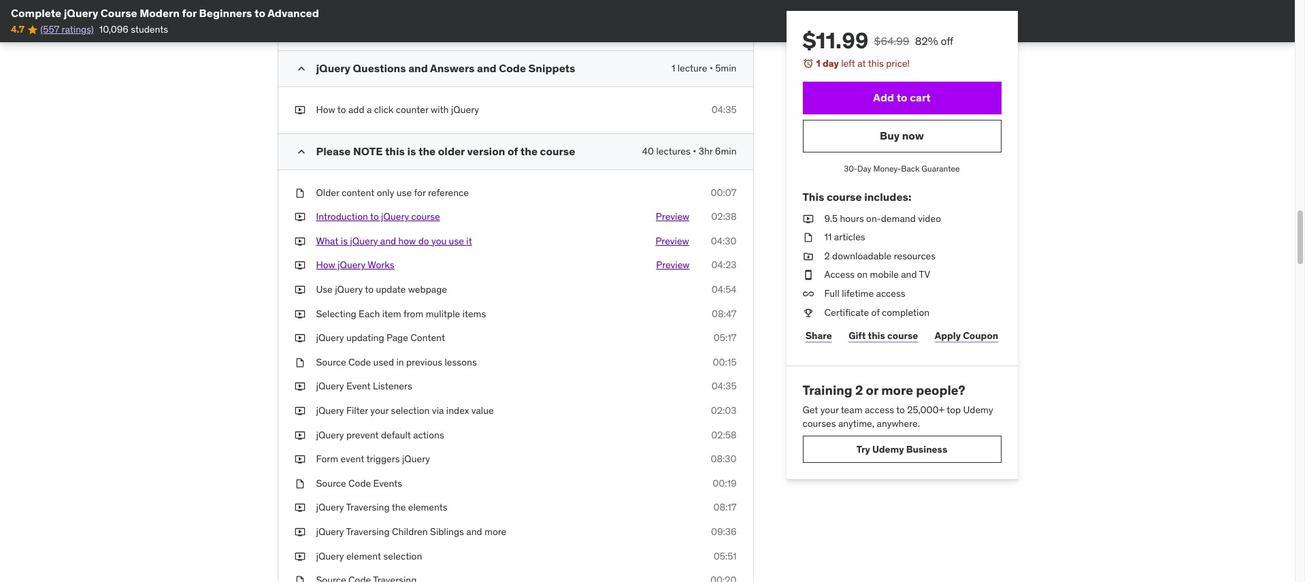 Task type: vqa. For each thing, say whether or not it's contained in the screenshot.
John related to Business
no



Task type: describe. For each thing, give the bounding box(es) containing it.
1 day left at this price!
[[817, 57, 910, 69]]

jquery right use
[[335, 283, 363, 295]]

04:54
[[712, 283, 737, 295]]

how jquery works button
[[316, 259, 395, 272]]

source code events
[[316, 477, 402, 489]]

updating
[[346, 332, 384, 344]]

0 horizontal spatial of
[[508, 144, 518, 158]]

left
[[842, 57, 856, 69]]

introduction
[[316, 211, 368, 223]]

source for source code events
[[316, 477, 346, 489]]

code for source code used in previous lessons
[[349, 356, 371, 368]]

elements
[[408, 501, 448, 514]]

tv
[[919, 268, 931, 281]]

it
[[467, 235, 472, 247]]

jquery traversing children siblings and more
[[316, 526, 507, 538]]

05:17
[[714, 332, 737, 344]]

filter
[[346, 404, 368, 417]]

how for how jquery works
[[316, 259, 335, 271]]

to left the cart
[[897, 91, 908, 104]]

is inside button
[[341, 235, 348, 247]]

what is jquery and how do you use it button
[[316, 235, 472, 248]]

siblings
[[430, 526, 464, 538]]

jquery left ajax
[[316, 18, 344, 30]]

jquery right small icon
[[316, 61, 351, 75]]

udemy inside try udemy business link
[[873, 443, 904, 455]]

05:51
[[714, 550, 737, 562]]

now
[[903, 129, 924, 142]]

more inside training 2 or more people? get your team access to 25,000+ top udemy courses anytime, anywhere.
[[882, 382, 914, 398]]

traversing for the
[[346, 501, 390, 514]]

to left update
[[365, 283, 374, 295]]

0 horizontal spatial the
[[392, 501, 406, 514]]

02:58
[[712, 429, 737, 441]]

access
[[825, 268, 855, 281]]

jquery traversing the elements
[[316, 501, 448, 514]]

jquery left event
[[316, 380, 344, 392]]

11 articles
[[825, 231, 866, 243]]

1 vertical spatial this
[[385, 144, 405, 158]]

click
[[374, 104, 394, 116]]

cart
[[910, 91, 931, 104]]

jquery up ratings)
[[64, 6, 98, 20]]

training
[[803, 382, 853, 398]]

try
[[857, 443, 871, 455]]

jquery down source code events
[[316, 501, 344, 514]]

02:03
[[711, 404, 737, 417]]

each
[[359, 307, 380, 320]]

certificate
[[825, 306, 869, 318]]

webpage
[[408, 283, 447, 295]]

back
[[902, 163, 920, 173]]

lifetime
[[842, 287, 874, 300]]

anywhere.
[[877, 417, 920, 429]]

10,096
[[99, 23, 129, 36]]

9.5
[[825, 212, 838, 224]]

and right "answers"
[[477, 61, 497, 75]]

introduction to jquery course button
[[316, 211, 440, 224]]

jquery up how jquery works
[[350, 235, 378, 247]]

access inside training 2 or more people? get your team access to 25,000+ top udemy courses anytime, anywhere.
[[865, 404, 895, 416]]

jquery down selecting
[[316, 332, 344, 344]]

0 horizontal spatial use
[[397, 186, 412, 199]]

40 lectures • 3hr 6min
[[643, 145, 737, 157]]

via
[[432, 404, 444, 417]]

2 inside training 2 or more people? get your team access to 25,000+ top udemy courses anytime, anywhere.
[[856, 382, 863, 398]]

event
[[341, 453, 364, 465]]

do
[[419, 235, 429, 247]]

in
[[396, 356, 404, 368]]

content
[[342, 186, 375, 199]]

jquery up what is jquery and how do you use it
[[381, 211, 409, 223]]

use
[[316, 283, 333, 295]]

to down only
[[370, 211, 379, 223]]

and right method
[[406, 18, 421, 30]]

08:30
[[711, 453, 737, 465]]

11
[[825, 231, 832, 243]]

or
[[866, 382, 879, 398]]

0 vertical spatial selection
[[391, 404, 430, 417]]

jquery inside 'button'
[[338, 259, 366, 271]]

30-day money-back guarantee
[[844, 163, 960, 173]]

with
[[431, 104, 449, 116]]

older
[[316, 186, 339, 199]]

• for please note this is the older version of the course
[[693, 145, 697, 157]]

try udemy business link
[[803, 436, 1002, 463]]

previous
[[406, 356, 443, 368]]

value
[[472, 404, 494, 417]]

source for source code used in previous lessons
[[316, 356, 346, 368]]

0 vertical spatial this
[[869, 57, 884, 69]]

reference
[[428, 186, 469, 199]]

anytime,
[[839, 417, 875, 429]]

04:23
[[712, 259, 737, 271]]

5min
[[716, 62, 737, 74]]

add
[[349, 104, 365, 116]]

demand
[[881, 212, 916, 224]]

jquery left filter on the bottom of page
[[316, 404, 344, 417]]

1 lecture • 5min
[[672, 62, 737, 74]]

this inside gift this course link
[[868, 329, 886, 342]]

preview for 04:23
[[656, 259, 690, 271]]

introduction to jquery course
[[316, 211, 440, 223]]

form event triggers jquery
[[316, 453, 430, 465]]

82%
[[915, 34, 939, 48]]

completion
[[882, 306, 930, 318]]

1 for 1 day left at this price!
[[817, 57, 821, 69]]

40
[[643, 145, 654, 157]]

0 horizontal spatial your
[[371, 404, 389, 417]]

try udemy business
[[857, 443, 948, 455]]

selecting each item from mulitple items
[[316, 307, 486, 320]]

code for source code events
[[349, 477, 371, 489]]

get
[[803, 404, 819, 416]]

selecting
[[316, 307, 357, 320]]

and right siblings
[[467, 526, 482, 538]]

listeners
[[373, 380, 412, 392]]

video
[[918, 212, 942, 224]]

a
[[367, 104, 372, 116]]

0 horizontal spatial 2
[[825, 250, 830, 262]]

2 horizontal spatial the
[[521, 144, 538, 158]]

mobile
[[870, 268, 899, 281]]

hours
[[840, 212, 864, 224]]

price!
[[887, 57, 910, 69]]

alarm image
[[803, 58, 814, 69]]

please
[[316, 144, 351, 158]]

for for use
[[414, 186, 426, 199]]

gift
[[849, 329, 866, 342]]

jquery left element
[[316, 550, 344, 562]]

(557
[[40, 23, 59, 36]]

page
[[387, 332, 408, 344]]

0 vertical spatial is
[[407, 144, 416, 158]]

ratings)
[[62, 23, 94, 36]]

apply coupon button
[[932, 322, 1002, 349]]

students
[[131, 23, 168, 36]]



Task type: locate. For each thing, give the bounding box(es) containing it.
1 left lecture
[[672, 62, 676, 74]]

1 horizontal spatial for
[[414, 186, 426, 199]]

to left add
[[338, 104, 346, 116]]

preview for 04:30
[[656, 235, 689, 247]]

access down or
[[865, 404, 895, 416]]

how jquery works
[[316, 259, 395, 271]]

2 left or
[[856, 382, 863, 398]]

1 horizontal spatial •
[[710, 62, 713, 74]]

business
[[907, 443, 948, 455]]

• for jquery questions and answers and code snippets
[[710, 62, 713, 74]]

course inside button
[[412, 211, 440, 223]]

xsmall image
[[294, 211, 305, 224], [803, 212, 814, 225], [294, 259, 305, 272], [803, 287, 814, 301], [294, 332, 305, 345], [294, 356, 305, 369], [294, 380, 305, 394], [294, 477, 305, 490], [294, 550, 305, 563]]

udemy
[[964, 404, 994, 416], [873, 443, 904, 455]]

0 vertical spatial 2
[[825, 250, 830, 262]]

1 horizontal spatial is
[[407, 144, 416, 158]]

this right note
[[385, 144, 405, 158]]

snippets
[[529, 61, 576, 75]]

2 traversing from the top
[[346, 526, 390, 538]]

0 horizontal spatial 1
[[672, 62, 676, 74]]

and left tv
[[902, 268, 917, 281]]

2 down 11
[[825, 250, 830, 262]]

$11.99
[[803, 27, 869, 54]]

money-
[[874, 163, 902, 173]]

source up the "jquery event listeners"
[[316, 356, 346, 368]]

lecture
[[678, 62, 708, 74]]

3hr
[[699, 145, 713, 157]]

1 vertical spatial 04:35
[[712, 380, 737, 392]]

1 04:35 from the top
[[712, 104, 737, 116]]

what is jquery and how do you use it
[[316, 235, 472, 247]]

0 vertical spatial access
[[877, 287, 906, 300]]

1 vertical spatial how
[[316, 259, 335, 271]]

use left it
[[449, 235, 464, 247]]

includes:
[[865, 190, 912, 204]]

1 vertical spatial traversing
[[346, 526, 390, 538]]

jquery up form
[[316, 429, 344, 441]]

to left advanced
[[255, 6, 265, 20]]

0 vertical spatial for
[[182, 6, 197, 20]]

•
[[710, 62, 713, 74], [693, 145, 697, 157]]

off
[[941, 34, 954, 48]]

1 vertical spatial udemy
[[873, 443, 904, 455]]

0 horizontal spatial more
[[485, 526, 507, 538]]

xsmall image
[[294, 18, 305, 31], [294, 104, 305, 117], [294, 186, 305, 200], [803, 231, 814, 244], [294, 235, 305, 248], [803, 250, 814, 263], [803, 268, 814, 282], [294, 283, 305, 297], [803, 306, 814, 319], [294, 307, 305, 321], [294, 404, 305, 418], [294, 429, 305, 442], [294, 453, 305, 466], [294, 501, 305, 515], [294, 526, 305, 539], [294, 574, 305, 582]]

the left the 'older'
[[419, 144, 436, 158]]

2 vertical spatial preview
[[656, 259, 690, 271]]

more right siblings
[[485, 526, 507, 538]]

more right or
[[882, 382, 914, 398]]

1
[[817, 57, 821, 69], [672, 62, 676, 74]]

gift this course
[[849, 329, 919, 342]]

jquery down actions
[[402, 453, 430, 465]]

this
[[869, 57, 884, 69], [385, 144, 405, 158], [868, 329, 886, 342]]

udemy inside training 2 or more people? get your team access to 25,000+ top udemy courses anytime, anywhere.
[[964, 404, 994, 416]]

prevent
[[346, 429, 379, 441]]

2 source from the top
[[316, 477, 346, 489]]

the right version
[[521, 144, 538, 158]]

access down mobile
[[877, 287, 906, 300]]

for left reference
[[414, 186, 426, 199]]

item
[[382, 307, 401, 320]]

what
[[316, 235, 339, 247]]

1 right alarm icon
[[817, 57, 821, 69]]

$11.99 $64.99 82% off
[[803, 27, 954, 54]]

actions
[[413, 429, 444, 441]]

use inside button
[[449, 235, 464, 247]]

your right filter on the bottom of page
[[371, 404, 389, 417]]

is right what at the top left
[[341, 235, 348, 247]]

1 vertical spatial source
[[316, 477, 346, 489]]

1 traversing from the top
[[346, 501, 390, 514]]

jquery filter your selection via index value
[[316, 404, 494, 417]]

udemy right try
[[873, 443, 904, 455]]

2 vertical spatial code
[[349, 477, 371, 489]]

works
[[368, 259, 395, 271]]

1 vertical spatial •
[[693, 145, 697, 157]]

to
[[255, 6, 265, 20], [897, 91, 908, 104], [338, 104, 346, 116], [370, 211, 379, 223], [365, 283, 374, 295], [897, 404, 905, 416]]

1 vertical spatial of
[[872, 306, 880, 318]]

add to cart button
[[803, 81, 1002, 114]]

traversing down source code events
[[346, 501, 390, 514]]

this
[[803, 190, 825, 204]]

options
[[461, 18, 493, 30]]

0 vertical spatial traversing
[[346, 501, 390, 514]]

jquery right with
[[451, 104, 479, 116]]

how left add
[[316, 104, 335, 116]]

02:38
[[712, 211, 737, 223]]

0 vertical spatial 04:35
[[712, 104, 737, 116]]

10,096 students
[[99, 23, 168, 36]]

jquery updating page content
[[316, 332, 445, 344]]

counter
[[396, 104, 429, 116]]

preview left 04:30
[[656, 235, 689, 247]]

selection left via
[[391, 404, 430, 417]]

1 vertical spatial use
[[449, 235, 464, 247]]

and left 'how'
[[380, 235, 396, 247]]

1 horizontal spatial 1
[[817, 57, 821, 69]]

0 vertical spatial •
[[710, 62, 713, 74]]

source
[[316, 356, 346, 368], [316, 477, 346, 489]]

0 vertical spatial code
[[499, 61, 526, 75]]

preview left '02:38'
[[656, 211, 690, 223]]

0 vertical spatial source
[[316, 356, 346, 368]]

from
[[404, 307, 424, 320]]

code left snippets
[[499, 61, 526, 75]]

0 vertical spatial use
[[397, 186, 412, 199]]

1 horizontal spatial more
[[882, 382, 914, 398]]

and left "answers"
[[409, 61, 428, 75]]

to inside training 2 or more people? get your team access to 25,000+ top udemy courses anytime, anywhere.
[[897, 404, 905, 416]]

0 horizontal spatial for
[[182, 6, 197, 20]]

traversing for children
[[346, 526, 390, 538]]

1 vertical spatial for
[[414, 186, 426, 199]]

jquery left works
[[338, 259, 366, 271]]

version
[[467, 144, 505, 158]]

04:35 up 6min
[[712, 104, 737, 116]]

2 04:35 from the top
[[712, 380, 737, 392]]

is left the 'older'
[[407, 144, 416, 158]]

0 vertical spatial preview
[[656, 211, 690, 223]]

jquery event listeners
[[316, 380, 412, 392]]

this right at
[[869, 57, 884, 69]]

full
[[825, 287, 840, 300]]

lectures
[[657, 145, 691, 157]]

2 vertical spatial this
[[868, 329, 886, 342]]

team
[[841, 404, 863, 416]]

udemy right top
[[964, 404, 994, 416]]

1 for 1 lecture • 5min
[[672, 62, 676, 74]]

traversing up jquery element selection
[[346, 526, 390, 538]]

small image
[[294, 62, 308, 76]]

selection down children
[[384, 550, 422, 562]]

certificate of completion
[[825, 306, 930, 318]]

1 vertical spatial more
[[485, 526, 507, 538]]

1 vertical spatial access
[[865, 404, 895, 416]]

• left 5min
[[710, 62, 713, 74]]

index
[[446, 404, 469, 417]]

access on mobile and tv
[[825, 268, 931, 281]]

and inside button
[[380, 235, 396, 247]]

0 vertical spatial of
[[508, 144, 518, 158]]

resources
[[894, 250, 936, 262]]

method
[[370, 18, 403, 30]]

apply coupon
[[935, 329, 999, 342]]

the down events
[[392, 501, 406, 514]]

to up anywhere.
[[897, 404, 905, 416]]

of right version
[[508, 144, 518, 158]]

use right only
[[397, 186, 412, 199]]

0 vertical spatial udemy
[[964, 404, 994, 416]]

1 vertical spatial is
[[341, 235, 348, 247]]

your up courses
[[821, 404, 839, 416]]

callback
[[424, 18, 459, 30]]

complete
[[11, 6, 61, 20]]

course
[[540, 144, 575, 158], [827, 190, 862, 204], [412, 211, 440, 223], [888, 329, 919, 342]]

jquery questions and answers and code snippets
[[316, 61, 576, 75]]

00:15
[[713, 356, 737, 368]]

day
[[823, 57, 839, 69]]

0 horizontal spatial udemy
[[873, 443, 904, 455]]

older
[[438, 144, 465, 158]]

triggers
[[367, 453, 400, 465]]

04:30
[[711, 235, 737, 247]]

1 source from the top
[[316, 356, 346, 368]]

1 vertical spatial selection
[[384, 550, 422, 562]]

2
[[825, 250, 830, 262], [856, 382, 863, 398]]

only
[[377, 186, 394, 199]]

questions
[[353, 61, 406, 75]]

complete jquery course modern for beginners to advanced
[[11, 6, 319, 20]]

add
[[874, 91, 895, 104]]

small image
[[294, 145, 308, 158]]

note
[[353, 144, 383, 158]]

jquery element selection
[[316, 550, 422, 562]]

code
[[499, 61, 526, 75], [349, 356, 371, 368], [349, 477, 371, 489]]

element
[[346, 550, 381, 562]]

0 vertical spatial how
[[316, 104, 335, 116]]

04:35 up 02:03
[[712, 380, 737, 392]]

1 vertical spatial 2
[[856, 382, 863, 398]]

code down event
[[349, 477, 371, 489]]

at
[[858, 57, 866, 69]]

default
[[381, 429, 411, 441]]

jquery
[[64, 6, 98, 20], [316, 18, 344, 30], [316, 61, 351, 75], [451, 104, 479, 116], [381, 211, 409, 223], [350, 235, 378, 247], [338, 259, 366, 271], [335, 283, 363, 295], [316, 332, 344, 344], [316, 380, 344, 392], [316, 404, 344, 417], [316, 429, 344, 441], [402, 453, 430, 465], [316, 501, 344, 514], [316, 526, 344, 538], [316, 550, 344, 562]]

source down form
[[316, 477, 346, 489]]

buy
[[880, 129, 900, 142]]

top
[[947, 404, 961, 416]]

how for how to add a click counter with jquery
[[316, 104, 335, 116]]

how inside 'button'
[[316, 259, 335, 271]]

how up use
[[316, 259, 335, 271]]

preview left 04:23
[[656, 259, 690, 271]]

09:36
[[711, 526, 737, 538]]

preview for 02:38
[[656, 211, 690, 223]]

0 horizontal spatial is
[[341, 235, 348, 247]]

• left the 3hr
[[693, 145, 697, 157]]

2 how from the top
[[316, 259, 335, 271]]

code left used
[[349, 356, 371, 368]]

jquery up jquery element selection
[[316, 526, 344, 538]]

1 horizontal spatial your
[[821, 404, 839, 416]]

9.5 hours on-demand video
[[825, 212, 942, 224]]

0 vertical spatial more
[[882, 382, 914, 398]]

1 horizontal spatial the
[[419, 144, 436, 158]]

your inside training 2 or more people? get your team access to 25,000+ top udemy courses anytime, anywhere.
[[821, 404, 839, 416]]

jquery ajax method and callback options
[[316, 18, 493, 30]]

1 horizontal spatial use
[[449, 235, 464, 247]]

1 how from the top
[[316, 104, 335, 116]]

1 vertical spatial preview
[[656, 235, 689, 247]]

of down full lifetime access
[[872, 306, 880, 318]]

this right gift
[[868, 329, 886, 342]]

for for modern
[[182, 6, 197, 20]]

1 horizontal spatial udemy
[[964, 404, 994, 416]]

is
[[407, 144, 416, 158], [341, 235, 348, 247]]

1 horizontal spatial 2
[[856, 382, 863, 398]]

1 horizontal spatial of
[[872, 306, 880, 318]]

1 vertical spatial code
[[349, 356, 371, 368]]

for right modern
[[182, 6, 197, 20]]

30-
[[844, 163, 858, 173]]

used
[[373, 356, 394, 368]]

ajax
[[346, 18, 368, 30]]

0 horizontal spatial •
[[693, 145, 697, 157]]

full lifetime access
[[825, 287, 906, 300]]



